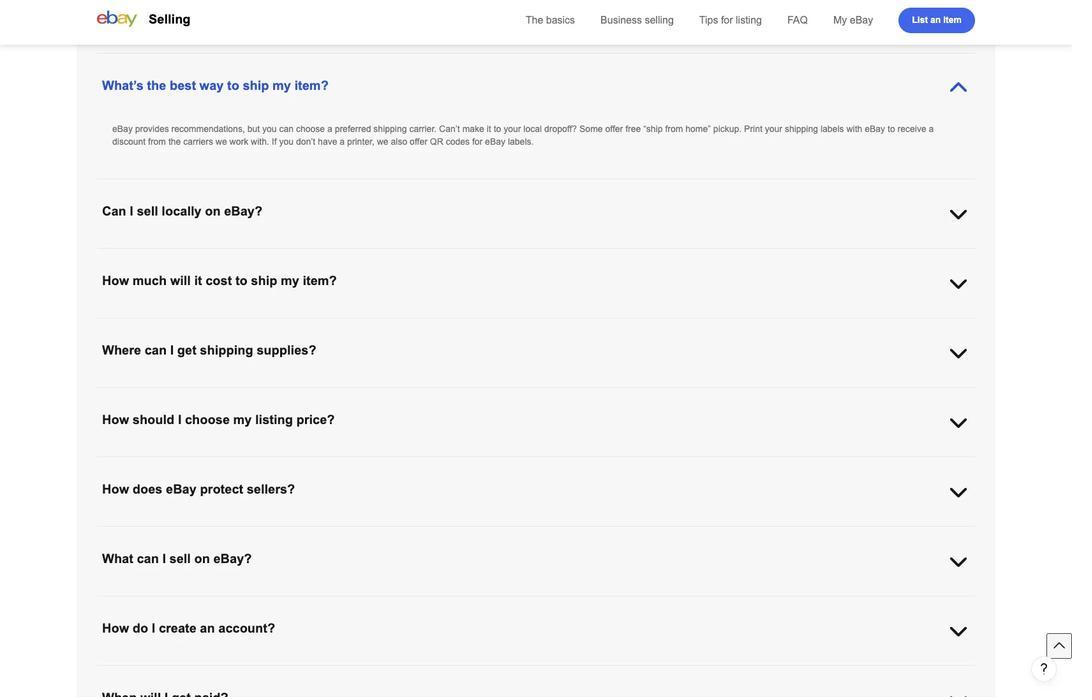 Task type: vqa. For each thing, say whether or not it's contained in the screenshot.
Machine inside GENUINE ICEE HOME SLUSHIE MAKER ICE MACHINE (READ DESCRIPTION)
no



Task type: describe. For each thing, give the bounding box(es) containing it.
work
[[230, 137, 249, 147]]

labels.
[[508, 137, 534, 147]]

what's
[[102, 79, 144, 93]]

don't
[[296, 137, 316, 147]]

i for get
[[170, 344, 174, 358]]

you right how
[[695, 458, 710, 469]]

print
[[745, 124, 763, 134]]

ebay right with
[[865, 124, 886, 134]]

carrier.
[[410, 124, 437, 134]]

business selling link
[[601, 15, 674, 26]]

to right prefer
[[738, 458, 745, 469]]

1 vertical spatial my
[[281, 274, 299, 288]]

0 horizontal spatial create
[[159, 622, 197, 636]]

but
[[248, 124, 260, 134]]

a up have
[[328, 124, 333, 134]]

how
[[676, 458, 693, 469]]

0 horizontal spatial your
[[504, 124, 521, 134]]

how inside for most items, we can provide a price recommendation for you based on recently sold, similar items. how you price your item can depend on how you prefer to sell it—auction or buy it now. choose a lower starting price for auctions to create more interest.
[[516, 458, 534, 469]]

i for create
[[152, 622, 155, 636]]

0 vertical spatial my
[[273, 79, 291, 93]]

it for how much will it cost to ship my item?
[[194, 274, 202, 288]]

similar
[[462, 458, 488, 469]]

2 horizontal spatial your
[[765, 124, 783, 134]]

recommendations,
[[172, 124, 245, 134]]

supplies?
[[257, 344, 316, 358]]

1 vertical spatial item?
[[303, 274, 337, 288]]

codes
[[446, 137, 470, 147]]

create inside for most items, we can provide a price recommendation for you based on recently sold, similar items. how you price your item can depend on how you prefer to sell it—auction or buy it now. choose a lower starting price for auctions to create more interest.
[[225, 471, 250, 481]]

ebay? for what can i sell on ebay?
[[214, 552, 252, 566]]

how should i choose my listing price?
[[102, 413, 335, 427]]

it
[[838, 458, 843, 469]]

my
[[834, 15, 848, 26]]

account?
[[219, 622, 275, 636]]

home"
[[686, 124, 711, 134]]

ebay right my
[[850, 15, 874, 26]]

1 vertical spatial does
[[133, 483, 162, 497]]

with
[[847, 124, 863, 134]]

can left the get
[[145, 344, 167, 358]]

0 horizontal spatial listing
[[255, 413, 293, 427]]

items,
[[150, 458, 174, 469]]

recommendation
[[268, 458, 335, 469]]

will
[[170, 274, 191, 288]]

selling
[[149, 12, 191, 26]]

1 vertical spatial ship
[[251, 274, 277, 288]]

how do i create an account?
[[102, 622, 275, 636]]

i for choose
[[178, 413, 182, 427]]

faq link
[[788, 15, 808, 26]]

1 vertical spatial offer
[[410, 137, 428, 147]]

an inside "list an item" link
[[931, 14, 941, 25]]

help, opens dialogs image
[[1038, 663, 1051, 676]]

some
[[580, 124, 603, 134]]

faq
[[788, 15, 808, 26]]

ebay provides recommendations, but you can choose a preferred shipping carrier. can't make it to your local dropoff? some offer free "ship from home" pickup. print your shipping labels with ebay to receive a discount from the carriers we work with. if you don't have a printer, we also offer qr codes for ebay labels.
[[112, 124, 934, 147]]

preferred
[[335, 124, 371, 134]]

recently
[[407, 458, 438, 469]]

for right tips
[[721, 15, 733, 26]]

where can i get shipping supplies?
[[102, 344, 316, 358]]

a right receive at right top
[[929, 124, 934, 134]]

ebay down auctions
[[166, 483, 197, 497]]

labels
[[821, 124, 844, 134]]

based
[[367, 458, 392, 469]]

way
[[200, 79, 224, 93]]

provides
[[135, 124, 169, 134]]

how does ebay protect sellers?
[[102, 483, 295, 497]]

choose inside ebay provides recommendations, but you can choose a preferred shipping carrier. can't make it to your local dropoff? some offer free "ship from home" pickup. print your shipping labels with ebay to receive a discount from the carriers we work with. if you don't have a printer, we also offer qr codes for ebay labels.
[[296, 124, 325, 134]]

more
[[252, 471, 272, 481]]

how for how does ebay protect sellers?
[[102, 483, 129, 497]]

a left lower
[[901, 458, 906, 469]]

carriers
[[183, 137, 213, 147]]

auctions
[[179, 471, 212, 481]]

how for how should i choose my listing price?
[[102, 413, 129, 427]]

depend
[[632, 458, 661, 469]]

make
[[463, 124, 485, 134]]

should
[[133, 413, 175, 427]]

to down provide
[[215, 471, 222, 481]]

it inside ebay provides recommendations, but you can choose a preferred shipping carrier. can't make it to your local dropoff? some offer free "ship from home" pickup. print your shipping labels with ebay to receive a discount from the carriers we work with. if you don't have a printer, we also offer qr codes for ebay labels.
[[487, 124, 492, 134]]

can inside ebay provides recommendations, but you can choose a preferred shipping carrier. can't make it to your local dropoff? some offer free "ship from home" pickup. print your shipping labels with ebay to receive a discount from the carriers we work with. if you don't have a printer, we also offer qr codes for ebay labels.
[[279, 124, 294, 134]]

2 horizontal spatial we
[[377, 137, 389, 147]]

list an item
[[913, 14, 962, 25]]

0 horizontal spatial shipping
[[200, 344, 253, 358]]

what's the best way to ship my item?
[[102, 79, 329, 93]]

or
[[809, 458, 817, 469]]

free
[[626, 124, 641, 134]]

printer,
[[347, 137, 375, 147]]

the inside ebay provides recommendations, but you can choose a preferred shipping carrier. can't make it to your local dropoff? some offer free "ship from home" pickup. print your shipping labels with ebay to receive a discount from the carriers we work with. if you don't have a printer, we also offer qr codes for ebay labels.
[[169, 137, 181, 147]]

can left depend
[[615, 458, 629, 469]]

receive
[[898, 124, 927, 134]]

provide
[[207, 458, 237, 469]]

to left receive at right top
[[888, 124, 896, 134]]

best
[[170, 79, 196, 93]]

what can i sell on ebay?
[[102, 552, 252, 566]]

to right will
[[236, 274, 248, 288]]

my ebay link
[[834, 15, 874, 26]]

with.
[[251, 137, 269, 147]]

if
[[272, 137, 277, 147]]

also
[[391, 137, 408, 147]]

much for will
[[133, 274, 167, 288]]

i right can
[[130, 204, 133, 218]]

buy
[[820, 458, 835, 469]]

cost for will
[[206, 274, 232, 288]]

2 horizontal spatial price
[[554, 458, 573, 469]]

items.
[[490, 458, 514, 469]]

can
[[102, 204, 126, 218]]

list an item link
[[899, 8, 976, 33]]

0 vertical spatial from
[[666, 124, 683, 134]]

starting
[[112, 471, 142, 481]]

can right what
[[137, 552, 159, 566]]

the basics link
[[526, 15, 575, 26]]

tips
[[700, 15, 719, 26]]

2 vertical spatial sell
[[170, 552, 191, 566]]

1 horizontal spatial shipping
[[374, 124, 407, 134]]

can up auctions
[[190, 458, 205, 469]]

0 vertical spatial ship
[[243, 79, 269, 93]]

0 vertical spatial sell
[[137, 204, 158, 218]]

list
[[913, 14, 928, 25]]

what
[[102, 552, 133, 566]]

2 vertical spatial my
[[233, 413, 252, 427]]

i for sell
[[162, 552, 166, 566]]

1 vertical spatial choose
[[185, 413, 230, 427]]

1 horizontal spatial price
[[247, 458, 266, 469]]

a right have
[[340, 137, 345, 147]]

you left the based
[[350, 458, 365, 469]]

get
[[177, 344, 197, 358]]

to left the sell? at the top left
[[245, 9, 257, 23]]



Task type: locate. For each thing, give the bounding box(es) containing it.
price
[[247, 458, 266, 469], [554, 458, 573, 469], [144, 471, 164, 481]]

ebay up discount
[[112, 124, 133, 134]]

0 vertical spatial create
[[225, 471, 250, 481]]

listing right tips
[[736, 15, 762, 26]]

your left depend
[[575, 458, 593, 469]]

0 vertical spatial it
[[204, 9, 211, 23]]

2 horizontal spatial sell
[[748, 458, 761, 469]]

1 vertical spatial cost
[[206, 274, 232, 288]]

do
[[133, 622, 148, 636]]

1 vertical spatial the
[[169, 137, 181, 147]]

for inside ebay provides recommendations, but you can choose a preferred shipping carrier. can't make it to your local dropoff? some offer free "ship from home" pickup. print your shipping labels with ebay to receive a discount from the carriers we work with. if you don't have a printer, we also offer qr codes for ebay labels.
[[472, 137, 483, 147]]

2 horizontal spatial shipping
[[785, 124, 819, 134]]

the left carriers at the left top of the page
[[169, 137, 181, 147]]

ebay left the labels.
[[485, 137, 506, 147]]

sold,
[[440, 458, 459, 469]]

1 vertical spatial it
[[487, 124, 492, 134]]

we left the also
[[377, 137, 389, 147]]

local
[[524, 124, 542, 134]]

ebay? for can i sell locally on ebay?
[[224, 204, 263, 218]]

can
[[279, 124, 294, 134], [145, 344, 167, 358], [190, 458, 205, 469], [615, 458, 629, 469], [137, 552, 159, 566]]

item left depend
[[595, 458, 612, 469]]

for down items,
[[166, 471, 176, 481]]

we left work in the top of the page
[[216, 137, 227, 147]]

item?
[[295, 79, 329, 93], [303, 274, 337, 288]]

choose up provide
[[185, 413, 230, 427]]

basics
[[546, 15, 575, 26]]

cost
[[215, 9, 241, 23], [206, 274, 232, 288]]

1 horizontal spatial offer
[[606, 124, 623, 134]]

from down 'provides'
[[148, 137, 166, 147]]

selling
[[645, 15, 674, 26]]

you up if
[[262, 124, 277, 134]]

i right should
[[178, 413, 182, 427]]

how
[[102, 9, 129, 23], [102, 274, 129, 288], [102, 413, 129, 427], [516, 458, 534, 469], [102, 483, 129, 497], [102, 622, 129, 636]]

"ship
[[644, 124, 663, 134]]

for down "make"
[[472, 137, 483, 147]]

a right provide
[[239, 458, 244, 469]]

business selling
[[601, 15, 674, 26]]

how for how do i create an account?
[[102, 622, 129, 636]]

1 vertical spatial ebay?
[[214, 552, 252, 566]]

from
[[666, 124, 683, 134], [148, 137, 166, 147]]

0 horizontal spatial item
[[595, 458, 612, 469]]

you
[[262, 124, 277, 134], [279, 137, 294, 147], [350, 458, 365, 469], [537, 458, 551, 469], [695, 458, 710, 469]]

1 horizontal spatial an
[[931, 14, 941, 25]]

to right "make"
[[494, 124, 501, 134]]

business
[[601, 15, 642, 26]]

create down provide
[[225, 471, 250, 481]]

your right print
[[765, 124, 783, 134]]

1 horizontal spatial we
[[216, 137, 227, 147]]

now.
[[845, 458, 865, 469]]

1 horizontal spatial choose
[[296, 124, 325, 134]]

the
[[526, 15, 544, 26]]

price?
[[297, 413, 335, 427]]

item
[[944, 14, 962, 25], [595, 458, 612, 469]]

sell inside for most items, we can provide a price recommendation for you based on recently sold, similar items. how you price your item can depend on how you prefer to sell it—auction or buy it now. choose a lower starting price for auctions to create more interest.
[[748, 458, 761, 469]]

1 horizontal spatial create
[[225, 471, 250, 481]]

where
[[102, 344, 141, 358]]

to right way
[[227, 79, 239, 93]]

we
[[216, 137, 227, 147], [377, 137, 389, 147], [176, 458, 188, 469]]

how much will it cost to ship my item?
[[102, 274, 337, 288]]

0 horizontal spatial the
[[147, 79, 166, 93]]

ship
[[243, 79, 269, 93], [251, 274, 277, 288]]

the
[[147, 79, 166, 93], [169, 137, 181, 147]]

locally
[[162, 204, 202, 218]]

1 horizontal spatial the
[[169, 137, 181, 147]]

we up auctions
[[176, 458, 188, 469]]

0 vertical spatial item
[[944, 14, 962, 25]]

to
[[245, 9, 257, 23], [227, 79, 239, 93], [494, 124, 501, 134], [888, 124, 896, 134], [236, 274, 248, 288], [738, 458, 745, 469], [215, 471, 222, 481]]

shipping up the also
[[374, 124, 407, 134]]

it for how much does it cost to sell?
[[204, 9, 211, 23]]

your up the labels.
[[504, 124, 521, 134]]

listing left price?
[[255, 413, 293, 427]]

1 horizontal spatial your
[[575, 458, 593, 469]]

1 vertical spatial create
[[159, 622, 197, 636]]

prefer
[[712, 458, 735, 469]]

1 vertical spatial sell
[[748, 458, 761, 469]]

sell left it—auction
[[748, 458, 761, 469]]

an left account?
[[200, 622, 215, 636]]

listing
[[736, 15, 762, 26], [255, 413, 293, 427]]

how for how much does it cost to sell?
[[102, 9, 129, 23]]

i left the get
[[170, 344, 174, 358]]

tips for listing link
[[700, 15, 762, 26]]

dropoff?
[[545, 124, 577, 134]]

0 vertical spatial choose
[[296, 124, 325, 134]]

2 vertical spatial it
[[194, 274, 202, 288]]

how for how much will it cost to ship my item?
[[102, 274, 129, 288]]

create
[[225, 471, 250, 481], [159, 622, 197, 636]]

discount
[[112, 137, 146, 147]]

1 vertical spatial an
[[200, 622, 215, 636]]

1 vertical spatial item
[[595, 458, 612, 469]]

0 horizontal spatial choose
[[185, 413, 230, 427]]

0 horizontal spatial it
[[194, 274, 202, 288]]

0 vertical spatial listing
[[736, 15, 762, 26]]

1 vertical spatial much
[[133, 274, 167, 288]]

your
[[504, 124, 521, 134], [765, 124, 783, 134], [575, 458, 593, 469]]

shipping left labels at the top of the page
[[785, 124, 819, 134]]

ebay?
[[224, 204, 263, 218], [214, 552, 252, 566]]

0 vertical spatial cost
[[215, 9, 241, 23]]

for most items, we can provide a price recommendation for you based on recently sold, similar items. how you price your item can depend on how you prefer to sell it—auction or buy it now. choose a lower starting price for auctions to create more interest.
[[112, 458, 930, 481]]

create right do
[[159, 622, 197, 636]]

for left the based
[[337, 458, 348, 469]]

it right selling
[[204, 9, 211, 23]]

offer
[[606, 124, 623, 134], [410, 137, 428, 147]]

ebay
[[850, 15, 874, 26], [112, 124, 133, 134], [865, 124, 886, 134], [485, 137, 506, 147], [166, 483, 197, 497]]

0 vertical spatial the
[[147, 79, 166, 93]]

1 horizontal spatial sell
[[170, 552, 191, 566]]

cost for does
[[215, 9, 241, 23]]

0 vertical spatial does
[[170, 9, 200, 23]]

lower
[[908, 458, 930, 469]]

interest.
[[275, 471, 307, 481]]

tips for listing
[[700, 15, 762, 26]]

my ebay
[[834, 15, 874, 26]]

1 horizontal spatial item
[[944, 14, 962, 25]]

0 horizontal spatial from
[[148, 137, 166, 147]]

a
[[328, 124, 333, 134], [929, 124, 934, 134], [340, 137, 345, 147], [239, 458, 244, 469], [901, 458, 906, 469]]

offer left free
[[606, 124, 623, 134]]

does
[[170, 9, 200, 23], [133, 483, 162, 497]]

much for does
[[133, 9, 167, 23]]

choose up the don't
[[296, 124, 325, 134]]

i right what
[[162, 552, 166, 566]]

1 horizontal spatial listing
[[736, 15, 762, 26]]

0 vertical spatial an
[[931, 14, 941, 25]]

can't
[[439, 124, 460, 134]]

you right items.
[[537, 458, 551, 469]]

0 vertical spatial ebay?
[[224, 204, 263, 218]]

i right do
[[152, 622, 155, 636]]

1 horizontal spatial from
[[666, 124, 683, 134]]

price down items,
[[144, 471, 164, 481]]

qr
[[430, 137, 444, 147]]

it—auction
[[764, 458, 807, 469]]

can right but
[[279, 124, 294, 134]]

item right list
[[944, 14, 962, 25]]

offer down carrier.
[[410, 137, 428, 147]]

protect
[[200, 483, 243, 497]]

can i sell locally on ebay?
[[102, 204, 263, 218]]

0 horizontal spatial sell
[[137, 204, 158, 218]]

it right "make"
[[487, 124, 492, 134]]

item inside for most items, we can provide a price recommendation for you based on recently sold, similar items. how you price your item can depend on how you prefer to sell it—auction or buy it now. choose a lower starting price for auctions to create more interest.
[[595, 458, 612, 469]]

0 vertical spatial much
[[133, 9, 167, 23]]

cost left the sell? at the top left
[[215, 9, 241, 23]]

the basics
[[526, 15, 575, 26]]

choose
[[296, 124, 325, 134], [185, 413, 230, 427]]

1 horizontal spatial it
[[204, 9, 211, 23]]

1 vertical spatial listing
[[255, 413, 293, 427]]

sell?
[[260, 9, 289, 23]]

price right items.
[[554, 458, 573, 469]]

from right "ship
[[666, 124, 683, 134]]

0 vertical spatial offer
[[606, 124, 623, 134]]

pickup.
[[714, 124, 742, 134]]

you right if
[[279, 137, 294, 147]]

on
[[205, 204, 221, 218], [394, 458, 404, 469], [664, 458, 674, 469], [194, 552, 210, 566]]

your inside for most items, we can provide a price recommendation for you based on recently sold, similar items. how you price your item can depend on how you prefer to sell it—auction or buy it now. choose a lower starting price for auctions to create more interest.
[[575, 458, 593, 469]]

the left best
[[147, 79, 166, 93]]

2 much from the top
[[133, 274, 167, 288]]

for
[[112, 458, 126, 469]]

choose
[[868, 458, 898, 469]]

0 horizontal spatial we
[[176, 458, 188, 469]]

0 horizontal spatial price
[[144, 471, 164, 481]]

sell right can
[[137, 204, 158, 218]]

shipping right the get
[[200, 344, 253, 358]]

cost right will
[[206, 274, 232, 288]]

1 vertical spatial from
[[148, 137, 166, 147]]

sell right what
[[170, 552, 191, 566]]

have
[[318, 137, 337, 147]]

0 vertical spatial item?
[[295, 79, 329, 93]]

much
[[133, 9, 167, 23], [133, 274, 167, 288]]

most
[[128, 458, 148, 469]]

1 much from the top
[[133, 9, 167, 23]]

0 horizontal spatial an
[[200, 622, 215, 636]]

0 horizontal spatial offer
[[410, 137, 428, 147]]

0 horizontal spatial does
[[133, 483, 162, 497]]

shipping
[[374, 124, 407, 134], [785, 124, 819, 134], [200, 344, 253, 358]]

price up "more"
[[247, 458, 266, 469]]

sellers?
[[247, 483, 295, 497]]

an right list
[[931, 14, 941, 25]]

1 horizontal spatial does
[[170, 9, 200, 23]]

it right will
[[194, 274, 202, 288]]

we inside for most items, we can provide a price recommendation for you based on recently sold, similar items. how you price your item can depend on how you prefer to sell it—auction or buy it now. choose a lower starting price for auctions to create more interest.
[[176, 458, 188, 469]]

2 horizontal spatial it
[[487, 124, 492, 134]]



